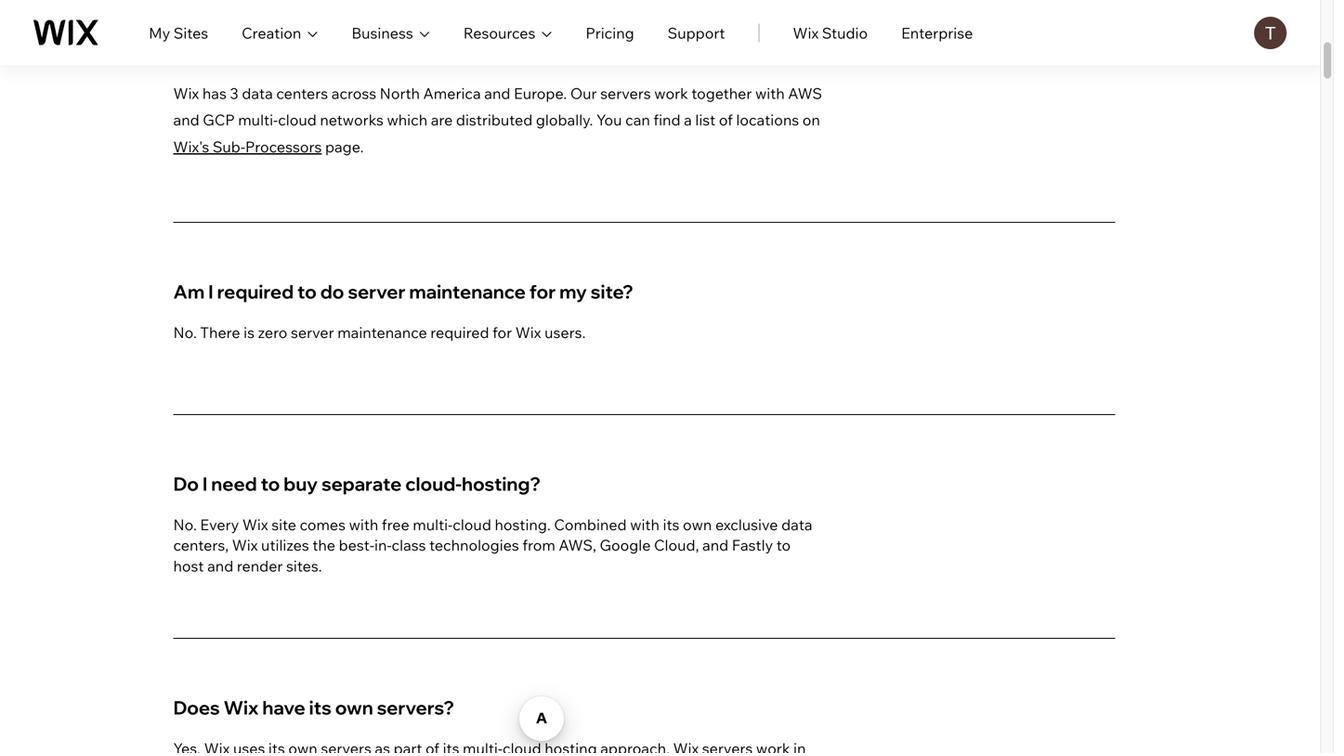 Task type: describe. For each thing, give the bounding box(es) containing it.
creation button
[[242, 22, 318, 44]]

wix studio
[[793, 24, 868, 42]]

support
[[668, 24, 725, 42]]

you
[[597, 111, 622, 129]]

for for maintenance
[[530, 280, 556, 303]]

no. there is zero server maintenance required for wix users.
[[173, 323, 586, 342]]

business
[[352, 24, 413, 42]]

servers?
[[377, 697, 454, 720]]

data inside 'wix has 3 data centers across north america and europe. our servers work together with aws and gcp multi-cloud networks which are distributed globally. you can find a list of locations on wix's sub-processors page.'
[[242, 84, 273, 103]]

wix up render
[[232, 536, 258, 555]]

hosting?
[[462, 472, 541, 496]]

resources
[[464, 24, 536, 42]]

aws,
[[559, 536, 597, 555]]

europe.
[[514, 84, 567, 103]]

to for do
[[297, 280, 317, 303]]

does wix have its own servers?
[[173, 697, 454, 720]]

i for do
[[202, 472, 208, 496]]

wix left site
[[242, 516, 268, 534]]

in-
[[375, 536, 392, 555]]

combined
[[554, 516, 627, 534]]

0 horizontal spatial its
[[309, 697, 332, 720]]

centers
[[276, 84, 328, 103]]

globally.
[[536, 111, 593, 129]]

my
[[560, 280, 587, 303]]

processors
[[245, 138, 322, 156]]

separate
[[322, 472, 402, 496]]

my sites link
[[149, 22, 208, 44]]

on
[[803, 111, 820, 129]]

0 horizontal spatial with
[[349, 516, 379, 534]]

business button
[[352, 22, 430, 44]]

wix's sub-processors link
[[173, 138, 322, 156]]

list
[[696, 111, 716, 129]]

fastly
[[732, 536, 773, 555]]

users.
[[545, 323, 586, 342]]

and down centers, at the bottom
[[207, 557, 234, 576]]

are inside 'wix has 3 data centers across north america and europe. our servers work together with aws and gcp multi-cloud networks which are distributed globally. you can find a list of locations on wix's sub-processors page.'
[[431, 111, 453, 129]]

cloud inside "no. every wix site comes with free multi-cloud hosting. combined with its own exclusive data centers, wix utilizes the best-in-class technologies from aws, google cloud, and fastly to host and render sites."
[[453, 516, 492, 534]]

its inside "no. every wix site comes with free multi-cloud hosting. combined with its own exclusive data centers, wix utilizes the best-in-class technologies from aws, google cloud, and fastly to host and render sites."
[[663, 516, 680, 534]]

wix up centers
[[270, 38, 306, 61]]

enterprise
[[902, 24, 973, 42]]

multi- inside "no. every wix site comes with free multi-cloud hosting. combined with its own exclusive data centers, wix utilizes the best-in-class technologies from aws, google cloud, and fastly to host and render sites."
[[413, 516, 453, 534]]

wix studio link
[[793, 22, 868, 44]]

1 vertical spatial required
[[431, 323, 489, 342]]

buy
[[284, 472, 318, 496]]

work
[[655, 84, 688, 103]]

has
[[202, 84, 227, 103]]

which
[[387, 111, 428, 129]]

do
[[173, 472, 199, 496]]

where
[[173, 38, 234, 61]]

find
[[654, 111, 681, 129]]

to for buy
[[261, 472, 280, 496]]

of
[[719, 111, 733, 129]]

to inside "no. every wix site comes with free multi-cloud hosting. combined with its own exclusive data centers, wix utilizes the best-in-class technologies from aws, google cloud, and fastly to host and render sites."
[[777, 536, 791, 555]]

networks
[[320, 111, 384, 129]]

utilizes
[[261, 536, 309, 555]]

render
[[237, 557, 283, 576]]

wix has 3 data centers across north america and europe. our servers work together with aws and gcp multi-cloud networks which are distributed globally. you can find a list of locations on wix's sub-processors page.
[[173, 84, 822, 156]]

technologies
[[429, 536, 519, 555]]

profile image image
[[1255, 17, 1287, 49]]

north
[[380, 84, 420, 103]]

1 horizontal spatial with
[[630, 516, 660, 534]]

where are wix servers located?
[[173, 38, 459, 61]]

have
[[262, 697, 306, 720]]

creation
[[242, 24, 301, 42]]

site
[[272, 516, 296, 534]]

studio
[[822, 24, 868, 42]]

0 vertical spatial required
[[217, 280, 294, 303]]

cloud-
[[405, 472, 462, 496]]

there
[[200, 323, 240, 342]]

my
[[149, 24, 170, 42]]

no. for am i required to do server maintenance for my site?
[[173, 323, 197, 342]]

centers,
[[173, 536, 229, 555]]

1 horizontal spatial server
[[348, 280, 406, 303]]

hosting.
[[495, 516, 551, 534]]

comes
[[300, 516, 346, 534]]

does
[[173, 697, 220, 720]]

gcp
[[203, 111, 235, 129]]



Task type: locate. For each thing, give the bounding box(es) containing it.
best-
[[339, 536, 375, 555]]

and
[[484, 84, 511, 103], [173, 111, 200, 129], [703, 536, 729, 555], [207, 557, 234, 576]]

maintenance
[[409, 280, 526, 303], [338, 323, 427, 342]]

1 vertical spatial its
[[309, 697, 332, 720]]

servers inside 'wix has 3 data centers across north america and europe. our servers work together with aws and gcp multi-cloud networks which are distributed globally. you can find a list of locations on wix's sub-processors page.'
[[601, 84, 651, 103]]

server right zero
[[291, 323, 334, 342]]

1 horizontal spatial data
[[782, 516, 813, 534]]

do i need to buy separate cloud-hosting?
[[173, 472, 541, 496]]

1 vertical spatial to
[[261, 472, 280, 496]]

1 vertical spatial servers
[[601, 84, 651, 103]]

1 horizontal spatial servers
[[601, 84, 651, 103]]

0 horizontal spatial for
[[493, 323, 512, 342]]

wix left studio
[[793, 24, 819, 42]]

0 horizontal spatial multi-
[[238, 111, 278, 129]]

0 vertical spatial own
[[683, 516, 712, 534]]

are down america
[[431, 111, 453, 129]]

required
[[217, 280, 294, 303], [431, 323, 489, 342]]

am
[[173, 280, 205, 303]]

i for am
[[208, 280, 214, 303]]

its up cloud,
[[663, 516, 680, 534]]

0 vertical spatial to
[[297, 280, 317, 303]]

cloud down centers
[[278, 111, 317, 129]]

and up "wix's"
[[173, 111, 200, 129]]

0 horizontal spatial required
[[217, 280, 294, 303]]

no.
[[173, 323, 197, 342], [173, 516, 197, 534]]

a
[[684, 111, 692, 129]]

its right have
[[309, 697, 332, 720]]

wix left has
[[173, 84, 199, 103]]

host
[[173, 557, 204, 576]]

for left users.
[[493, 323, 512, 342]]

own inside "no. every wix site comes with free multi-cloud hosting. combined with its own exclusive data centers, wix utilizes the best-in-class technologies from aws, google cloud, and fastly to host and render sites."
[[683, 516, 712, 534]]

zero
[[258, 323, 288, 342]]

every
[[200, 516, 239, 534]]

do
[[320, 280, 344, 303]]

servers up across
[[309, 38, 377, 61]]

wix left have
[[224, 697, 259, 720]]

no. left there
[[173, 323, 197, 342]]

1 vertical spatial data
[[782, 516, 813, 534]]

data inside "no. every wix site comes with free multi-cloud hosting. combined with its own exclusive data centers, wix utilizes the best-in-class technologies from aws, google cloud, and fastly to host and render sites."
[[782, 516, 813, 534]]

class
[[392, 536, 426, 555]]

sub-
[[213, 138, 245, 156]]

2 vertical spatial to
[[777, 536, 791, 555]]

and left fastly
[[703, 536, 729, 555]]

no. up centers, at the bottom
[[173, 516, 197, 534]]

0 horizontal spatial server
[[291, 323, 334, 342]]

resources button
[[464, 22, 552, 44]]

distributed
[[456, 111, 533, 129]]

2 no. from the top
[[173, 516, 197, 534]]

multi- inside 'wix has 3 data centers across north america and europe. our servers work together with aws and gcp multi-cloud networks which are distributed globally. you can find a list of locations on wix's sub-processors page.'
[[238, 111, 278, 129]]

0 horizontal spatial own
[[335, 697, 373, 720]]

no. every wix site comes with free multi-cloud hosting. combined with its own exclusive data centers, wix utilizes the best-in-class technologies from aws, google cloud, and fastly to host and render sites.
[[173, 516, 813, 576]]

cloud
[[278, 111, 317, 129], [453, 516, 492, 534]]

0 horizontal spatial to
[[261, 472, 280, 496]]

0 horizontal spatial cloud
[[278, 111, 317, 129]]

are up 3
[[238, 38, 267, 61]]

wix inside 'wix has 3 data centers across north america and europe. our servers work together with aws and gcp multi-cloud networks which are distributed globally. you can find a list of locations on wix's sub-processors page.'
[[173, 84, 199, 103]]

multi-
[[238, 111, 278, 129], [413, 516, 453, 534]]

my sites
[[149, 24, 208, 42]]

i right am at the top of the page
[[208, 280, 214, 303]]

required down am i required to do server maintenance for my site?
[[431, 323, 489, 342]]

1 vertical spatial i
[[202, 472, 208, 496]]

and up distributed
[[484, 84, 511, 103]]

1 horizontal spatial required
[[431, 323, 489, 342]]

enterprise link
[[902, 22, 973, 44]]

0 horizontal spatial data
[[242, 84, 273, 103]]

0 vertical spatial cloud
[[278, 111, 317, 129]]

with up locations
[[756, 84, 785, 103]]

with up best-
[[349, 516, 379, 534]]

2 horizontal spatial to
[[777, 536, 791, 555]]

for
[[530, 280, 556, 303], [493, 323, 512, 342]]

server up no. there is zero server maintenance required for wix users.
[[348, 280, 406, 303]]

support link
[[668, 22, 725, 44]]

need
[[211, 472, 257, 496]]

no. for do i need to buy separate cloud-hosting?
[[173, 516, 197, 534]]

0 vertical spatial multi-
[[238, 111, 278, 129]]

1 vertical spatial own
[[335, 697, 373, 720]]

to left buy at the bottom
[[261, 472, 280, 496]]

wix's
[[173, 138, 209, 156]]

sites.
[[286, 557, 322, 576]]

am i required to do server maintenance for my site?
[[173, 280, 633, 303]]

is
[[244, 323, 255, 342]]

locations
[[736, 111, 799, 129]]

0 vertical spatial servers
[[309, 38, 377, 61]]

0 vertical spatial i
[[208, 280, 214, 303]]

0 vertical spatial data
[[242, 84, 273, 103]]

together
[[692, 84, 752, 103]]

free
[[382, 516, 410, 534]]

own left servers?
[[335, 697, 373, 720]]

0 horizontal spatial servers
[[309, 38, 377, 61]]

1 horizontal spatial own
[[683, 516, 712, 534]]

servers up 'can'
[[601, 84, 651, 103]]

0 vertical spatial for
[[530, 280, 556, 303]]

to left do
[[297, 280, 317, 303]]

i right do
[[202, 472, 208, 496]]

across
[[332, 84, 376, 103]]

1 horizontal spatial cloud
[[453, 516, 492, 534]]

google
[[600, 536, 651, 555]]

site?
[[591, 280, 633, 303]]

wix left users.
[[516, 323, 541, 342]]

are
[[238, 38, 267, 61], [431, 111, 453, 129]]

1 horizontal spatial multi-
[[413, 516, 453, 534]]

1 horizontal spatial i
[[208, 280, 214, 303]]

aws
[[788, 84, 822, 103]]

cloud,
[[654, 536, 699, 555]]

servers
[[309, 38, 377, 61], [601, 84, 651, 103]]

1 vertical spatial no.
[[173, 516, 197, 534]]

own
[[683, 516, 712, 534], [335, 697, 373, 720]]

with up the google
[[630, 516, 660, 534]]

from
[[523, 536, 556, 555]]

wix inside 'link'
[[793, 24, 819, 42]]

for for required
[[493, 323, 512, 342]]

2 horizontal spatial with
[[756, 84, 785, 103]]

1 vertical spatial maintenance
[[338, 323, 427, 342]]

1 no. from the top
[[173, 323, 197, 342]]

server
[[348, 280, 406, 303], [291, 323, 334, 342]]

0 vertical spatial server
[[348, 280, 406, 303]]

0 horizontal spatial i
[[202, 472, 208, 496]]

data
[[242, 84, 273, 103], [782, 516, 813, 534]]

1 horizontal spatial for
[[530, 280, 556, 303]]

3
[[230, 84, 239, 103]]

1 vertical spatial server
[[291, 323, 334, 342]]

1 horizontal spatial are
[[431, 111, 453, 129]]

our
[[571, 84, 597, 103]]

multi- up class
[[413, 516, 453, 534]]

to right fastly
[[777, 536, 791, 555]]

exclusive
[[716, 516, 778, 534]]

1 vertical spatial for
[[493, 323, 512, 342]]

cloud inside 'wix has 3 data centers across north america and europe. our servers work together with aws and gcp multi-cloud networks which are distributed globally. you can find a list of locations on wix's sub-processors page.'
[[278, 111, 317, 129]]

america
[[423, 84, 481, 103]]

1 vertical spatial cloud
[[453, 516, 492, 534]]

1 vertical spatial are
[[431, 111, 453, 129]]

page.
[[325, 138, 364, 156]]

no. inside "no. every wix site comes with free multi-cloud hosting. combined with its own exclusive data centers, wix utilizes the best-in-class technologies from aws, google cloud, and fastly to host and render sites."
[[173, 516, 197, 534]]

data right exclusive
[[782, 516, 813, 534]]

sites
[[174, 24, 208, 42]]

can
[[626, 111, 650, 129]]

pricing
[[586, 24, 634, 42]]

multi- up wix's sub-processors link
[[238, 111, 278, 129]]

with
[[756, 84, 785, 103], [349, 516, 379, 534], [630, 516, 660, 534]]

0 vertical spatial its
[[663, 516, 680, 534]]

0 vertical spatial maintenance
[[409, 280, 526, 303]]

cloud up technologies
[[453, 516, 492, 534]]

located?
[[380, 38, 459, 61]]

pricing link
[[586, 22, 634, 44]]

1 horizontal spatial to
[[297, 280, 317, 303]]

required up is
[[217, 280, 294, 303]]

data right 3
[[242, 84, 273, 103]]

with inside 'wix has 3 data centers across north america and europe. our servers work together with aws and gcp multi-cloud networks which are distributed globally. you can find a list of locations on wix's sub-processors page.'
[[756, 84, 785, 103]]

the
[[313, 536, 336, 555]]

i
[[208, 280, 214, 303], [202, 472, 208, 496]]

1 vertical spatial multi-
[[413, 516, 453, 534]]

for left the my
[[530, 280, 556, 303]]

0 vertical spatial no.
[[173, 323, 197, 342]]

1 horizontal spatial its
[[663, 516, 680, 534]]

0 vertical spatial are
[[238, 38, 267, 61]]

0 horizontal spatial are
[[238, 38, 267, 61]]

own up cloud,
[[683, 516, 712, 534]]

its
[[663, 516, 680, 534], [309, 697, 332, 720]]



Task type: vqa. For each thing, say whether or not it's contained in the screenshot.
aws,
yes



